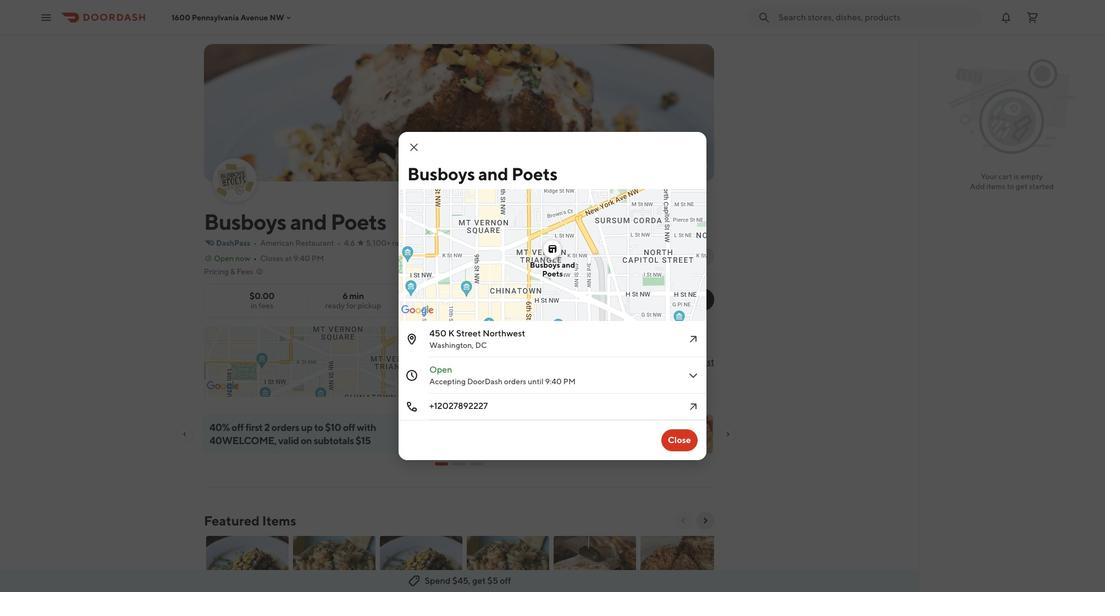 Task type: locate. For each thing, give the bounding box(es) containing it.
1 vertical spatial powered by google image
[[207, 381, 239, 392]]

open for open now
[[214, 254, 234, 263]]

k inside pick up this order at: 450 k street northwest
[[638, 357, 644, 367]]

0 horizontal spatial off
[[232, 422, 244, 433]]

• right mi
[[443, 239, 446, 248]]

poets
[[512, 163, 558, 184], [331, 209, 387, 235], [543, 270, 563, 278], [543, 270, 563, 278]]

street up the dc
[[456, 328, 481, 339]]

1 vertical spatial open
[[430, 365, 453, 375]]

save
[[495, 295, 512, 304]]

1 horizontal spatial orders
[[504, 377, 527, 386]]

0 horizontal spatial 450
[[430, 328, 447, 339]]

0 horizontal spatial up
[[301, 422, 313, 433]]

1 vertical spatial get
[[473, 576, 486, 586]]

street
[[456, 328, 481, 339], [645, 357, 670, 367]]

$10
[[325, 422, 341, 433]]

busboys and poets image
[[204, 44, 715, 182], [214, 160, 256, 201]]

6 inside 'pickup 6 min'
[[681, 300, 685, 308]]

+12027892227
[[430, 401, 488, 411]]

0 horizontal spatial k
[[449, 328, 455, 339]]

shrimp & chicken chorizo pasta image
[[293, 536, 376, 592], [467, 536, 550, 592]]

0 horizontal spatial min
[[349, 291, 364, 301]]

min up at:
[[686, 300, 697, 308]]

6 inside 6 min ready for pickup
[[343, 291, 348, 301]]

1 click item image from the top
[[687, 333, 700, 346]]

pm inside open accepting doordash orders until 9:40 pm
[[564, 377, 576, 386]]

0 horizontal spatial orders
[[272, 422, 299, 433]]

0 horizontal spatial get
[[473, 576, 486, 586]]

1 horizontal spatial 450
[[619, 357, 636, 367]]

blackened salmon image
[[206, 536, 289, 592], [380, 536, 463, 592]]

off
[[232, 422, 244, 433], [343, 422, 355, 433], [500, 576, 511, 586]]

restaurant
[[296, 239, 334, 248]]

1 horizontal spatial k
[[638, 357, 644, 367]]

to inside 40% off first 2 orders up to $10 off with 40welcome, valid on subtotals $15
[[314, 422, 324, 433]]

click item image
[[687, 400, 700, 414]]

chicken panini image
[[554, 536, 636, 592]]

items
[[262, 513, 296, 529]]

at:
[[692, 343, 702, 353]]

min inside delivery 36 min
[[635, 300, 646, 308]]

open menu image
[[40, 11, 53, 24]]

0 vertical spatial get
[[1016, 182, 1028, 191]]

orders
[[504, 377, 527, 386], [272, 422, 299, 433]]

orders up valid
[[272, 422, 299, 433]]

click item image
[[687, 333, 700, 346], [687, 369, 700, 382]]

2 horizontal spatial min
[[686, 300, 697, 308]]

orders left until
[[504, 377, 527, 386]]

and
[[479, 163, 509, 184], [290, 209, 327, 235], [562, 261, 576, 270], [562, 261, 576, 270]]

k inside 450 k street northwest washington, dc
[[449, 328, 455, 339]]

0 vertical spatial 450
[[430, 328, 447, 339]]

0 vertical spatial k
[[449, 328, 455, 339]]

1 shrimp & chicken chorizo pasta image from the left
[[293, 536, 376, 592]]

1 horizontal spatial min
[[635, 300, 646, 308]]

to left the $10
[[314, 422, 324, 433]]

0 horizontal spatial open
[[214, 254, 234, 263]]

up up on
[[301, 422, 313, 433]]

add
[[971, 182, 986, 191]]

1 blackened salmon image from the left
[[206, 536, 289, 592]]

northwest
[[483, 328, 526, 339], [672, 357, 715, 367]]

map region
[[321, 163, 744, 445], [175, 270, 739, 411]]

1 vertical spatial northwest
[[672, 357, 715, 367]]

0 vertical spatial open
[[214, 254, 234, 263]]

washington,
[[430, 341, 474, 350]]

1 horizontal spatial blackened salmon image
[[380, 536, 463, 592]]

1 vertical spatial street
[[645, 357, 670, 367]]

0 vertical spatial up
[[638, 343, 649, 353]]

doordash
[[468, 377, 503, 386]]

fees
[[259, 301, 273, 310]]

2
[[264, 422, 270, 433]]

accepting
[[430, 377, 466, 386]]

1 vertical spatial 450
[[619, 357, 636, 367]]

1 vertical spatial click item image
[[687, 369, 700, 382]]

0 vertical spatial to
[[1008, 182, 1015, 191]]

click item image down at:
[[687, 369, 700, 382]]

map region containing busboys and poets
[[321, 163, 744, 445]]

now
[[236, 254, 250, 263]]

0 vertical spatial 9:40
[[294, 254, 310, 263]]

fried chicken image
[[641, 536, 723, 592]]

450 up washington,
[[430, 328, 447, 339]]

pm down restaurant
[[312, 254, 324, 263]]

orders inside 40% off first 2 orders up to $10 off with 40welcome, valid on subtotals $15
[[272, 422, 299, 433]]

northwest inside 450 k street northwest washington, dc
[[483, 328, 526, 339]]

1 horizontal spatial off
[[343, 422, 355, 433]]

order methods option group
[[608, 289, 715, 311]]

1 horizontal spatial get
[[1016, 182, 1028, 191]]

None radio
[[608, 289, 670, 311], [663, 289, 715, 311], [608, 289, 670, 311], [663, 289, 715, 311]]

1 vertical spatial orders
[[272, 422, 299, 433]]

previous button of carousel image
[[679, 517, 688, 525]]

northwest down at:
[[672, 357, 715, 367]]

6 up order at right
[[681, 300, 685, 308]]

1
[[426, 239, 429, 248]]

• left 4.6
[[338, 239, 341, 248]]

open inside open accepting doordash orders until 9:40 pm
[[430, 365, 453, 375]]

6 left pickup
[[343, 291, 348, 301]]

0 vertical spatial street
[[456, 328, 481, 339]]

1 horizontal spatial 6
[[681, 300, 685, 308]]

dc
[[476, 341, 487, 350]]

0 horizontal spatial northwest
[[483, 328, 526, 339]]

open
[[214, 254, 234, 263], [430, 365, 453, 375]]

0 horizontal spatial blackened salmon image
[[206, 536, 289, 592]]

to
[[1008, 182, 1015, 191], [314, 422, 324, 433]]

0 horizontal spatial powered by google image
[[207, 381, 239, 392]]

1 vertical spatial 9:40
[[545, 377, 562, 386]]

0 horizontal spatial 6
[[343, 291, 348, 301]]

min inside 'pickup 6 min'
[[686, 300, 697, 308]]

1 horizontal spatial street
[[645, 357, 670, 367]]

1 horizontal spatial to
[[1008, 182, 1015, 191]]

9:40 inside open accepting doordash orders until 9:40 pm
[[545, 377, 562, 386]]

busboys and poets
[[408, 163, 558, 184], [204, 209, 387, 235], [530, 261, 576, 278], [530, 261, 576, 278]]

0 vertical spatial northwest
[[483, 328, 526, 339]]

for
[[347, 301, 356, 310]]

street inside 450 k street northwest washington, dc
[[456, 328, 481, 339]]

0 horizontal spatial pm
[[312, 254, 324, 263]]

to for get
[[1008, 182, 1015, 191]]

1 horizontal spatial powered by google image
[[402, 305, 434, 316]]

off right the $10
[[343, 422, 355, 433]]

orders inside open accepting doordash orders until 9:40 pm
[[504, 377, 527, 386]]

started
[[1030, 182, 1054, 191]]

min right ready
[[349, 291, 364, 301]]

min right 36
[[635, 300, 646, 308]]

$0.00 in fees
[[250, 291, 275, 310]]

get left $5
[[473, 576, 486, 586]]

open now
[[214, 254, 250, 263]]

dashpass •
[[216, 239, 257, 248]]

click item image up 450 k street northwest link
[[687, 333, 700, 346]]

close
[[668, 435, 691, 446]]

northwest up the dc
[[483, 328, 526, 339]]

1 horizontal spatial pm
[[564, 377, 576, 386]]

to for $10
[[314, 422, 324, 433]]

4.6
[[344, 239, 355, 248]]

off up 40welcome,
[[232, 422, 244, 433]]

0 horizontal spatial 9:40
[[294, 254, 310, 263]]

9:40 right until
[[545, 377, 562, 386]]

0 items, open order cart image
[[1027, 11, 1040, 24]]

1 horizontal spatial up
[[638, 343, 649, 353]]

1 horizontal spatial northwest
[[672, 357, 715, 367]]

american
[[260, 239, 294, 248]]

40% off first 2 orders up to $10 off with 40welcome, valid on subtotals $15
[[210, 422, 376, 447]]

$0.00
[[250, 291, 275, 301]]

0 horizontal spatial shrimp & chicken chorizo pasta image
[[293, 536, 376, 592]]

2 click item image from the top
[[687, 369, 700, 382]]

up left this
[[638, 343, 649, 353]]

to down cart
[[1008, 182, 1015, 191]]

until
[[528, 377, 544, 386]]

450 down 'pick'
[[619, 357, 636, 367]]

get inside your cart is empty add items to get started
[[1016, 182, 1028, 191]]

1 vertical spatial to
[[314, 422, 324, 433]]

featured items heading
[[204, 512, 296, 530]]

pricing
[[204, 267, 229, 276]]

group
[[546, 295, 569, 304]]

busboys
[[408, 163, 475, 184], [204, 209, 286, 235], [530, 261, 560, 270], [530, 261, 560, 270]]

6
[[343, 291, 348, 301], [681, 300, 685, 308]]

1 vertical spatial k
[[638, 357, 644, 367]]

order
[[571, 295, 592, 304]]

0 vertical spatial powered by google image
[[402, 305, 434, 316]]

1600 pennsylvania avenue nw
[[172, 13, 284, 22]]

street down this
[[645, 357, 670, 367]]

at
[[285, 254, 292, 263]]

get
[[1016, 182, 1028, 191], [473, 576, 486, 586]]

to inside your cart is empty add items to get started
[[1008, 182, 1015, 191]]

powered by google image up 40%
[[207, 381, 239, 392]]

1 horizontal spatial shrimp & chicken chorizo pasta image
[[467, 536, 550, 592]]

0 vertical spatial click item image
[[687, 333, 700, 346]]

on
[[301, 435, 312, 447]]

northwest inside pick up this order at: 450 k street northwest
[[672, 357, 715, 367]]

450 inside 450 k street northwest washington, dc
[[430, 328, 447, 339]]

delivery
[[621, 291, 651, 300]]

0 horizontal spatial street
[[456, 328, 481, 339]]

1 horizontal spatial 9:40
[[545, 377, 562, 386]]

open up accepting
[[430, 365, 453, 375]]

powered by google image
[[402, 305, 434, 316], [207, 381, 239, 392]]

powered by google image right pickup
[[402, 305, 434, 316]]

pickup
[[358, 301, 382, 310]]

fees
[[237, 267, 253, 276]]

1 horizontal spatial open
[[430, 365, 453, 375]]

1 vertical spatial up
[[301, 422, 313, 433]]

9:40 right "at"
[[294, 254, 310, 263]]

min
[[349, 291, 364, 301], [635, 300, 646, 308], [686, 300, 697, 308]]

up
[[638, 343, 649, 353], [301, 422, 313, 433]]

pick up this order at: 450 k street northwest
[[619, 343, 715, 367]]

1 vertical spatial pm
[[564, 377, 576, 386]]

450 inside pick up this order at: 450 k street northwest
[[619, 357, 636, 367]]

get down the is
[[1016, 182, 1028, 191]]

featured items
[[204, 513, 296, 529]]

open up "pricing & fees"
[[214, 254, 234, 263]]

pm
[[312, 254, 324, 263], [564, 377, 576, 386]]

k
[[449, 328, 455, 339], [638, 357, 644, 367]]

off right $5
[[500, 576, 511, 586]]

powered by google image inside busboys and poets dialog
[[402, 305, 434, 316]]

pm right until
[[564, 377, 576, 386]]

0 horizontal spatial to
[[314, 422, 324, 433]]

with
[[357, 422, 376, 433]]

0 vertical spatial orders
[[504, 377, 527, 386]]

9:40
[[294, 254, 310, 263], [545, 377, 562, 386]]



Task type: vqa. For each thing, say whether or not it's contained in the screenshot.
list
no



Task type: describe. For each thing, give the bounding box(es) containing it.
0 vertical spatial pm
[[312, 254, 324, 263]]

street inside pick up this order at: 450 k street northwest
[[645, 357, 670, 367]]

in
[[251, 301, 257, 310]]

valid
[[278, 435, 299, 447]]

$5
[[488, 576, 498, 586]]

more info button
[[655, 248, 715, 265]]

empty
[[1021, 172, 1044, 181]]

$$
[[449, 239, 458, 248]]

450 k street northwest washington, dc
[[430, 328, 526, 350]]

1600 pennsylvania avenue nw button
[[172, 13, 293, 22]]

2 blackened salmon image from the left
[[380, 536, 463, 592]]

your cart is empty add items to get started
[[971, 172, 1054, 191]]

close button
[[662, 430, 698, 452]]

select promotional banner element
[[435, 454, 484, 474]]

$45,
[[453, 576, 471, 586]]

mi
[[431, 239, 439, 248]]

450 k street northwest link
[[619, 357, 715, 367]]

min for delivery
[[635, 300, 646, 308]]

spend
[[425, 576, 451, 586]]

close busboys and poets image
[[408, 141, 421, 154]]

featured
[[204, 513, 260, 529]]

open for open accepting doordash orders until 9:40 pm
[[430, 365, 453, 375]]

1 mi • $$
[[426, 239, 458, 248]]

40welcome,
[[210, 435, 277, 447]]

your
[[981, 172, 998, 181]]

pickup
[[676, 291, 701, 300]]

avenue
[[241, 13, 268, 22]]

next button of carousel image
[[701, 517, 710, 525]]

36
[[626, 300, 633, 308]]

• right now
[[254, 254, 257, 263]]

ratings
[[392, 239, 416, 248]]

dashpass
[[216, 239, 251, 248]]

subtotals
[[314, 435, 354, 447]]

more
[[673, 252, 692, 261]]

• left american
[[254, 239, 257, 248]]

2 shrimp & chicken chorizo pasta image from the left
[[467, 536, 550, 592]]

up inside pick up this order at: 450 k street northwest
[[638, 343, 649, 353]]

nw
[[270, 13, 284, 22]]

closes
[[260, 254, 284, 263]]

open accepting doordash orders until 9:40 pm
[[430, 365, 576, 386]]

up inside 40% off first 2 orders up to $10 off with 40welcome, valid on subtotals $15
[[301, 422, 313, 433]]

$15
[[356, 435, 371, 447]]

pricing & fees button
[[204, 266, 264, 277]]

pricing & fees
[[204, 267, 253, 276]]

is
[[1014, 172, 1020, 181]]

save button
[[473, 289, 519, 311]]

• left 1
[[420, 239, 423, 248]]

order
[[668, 343, 690, 353]]

group order button
[[527, 289, 599, 311]]

notification bell image
[[1000, 11, 1013, 24]]

&
[[230, 267, 235, 276]]

pennsylvania
[[192, 13, 239, 22]]

click item image for northwest
[[687, 333, 700, 346]]

6 min ready for pickup
[[325, 291, 382, 310]]

info
[[694, 252, 708, 261]]

delivery 36 min
[[621, 291, 651, 308]]

5,100+ ratings •
[[366, 239, 423, 248]]

2 horizontal spatial off
[[500, 576, 511, 586]]

american restaurant
[[260, 239, 334, 248]]

click item image for orders
[[687, 369, 700, 382]]

• closes at 9:40 pm
[[254, 254, 324, 263]]

pick
[[619, 343, 637, 353]]

group order
[[546, 295, 592, 304]]

min inside 6 min ready for pickup
[[349, 291, 364, 301]]

5,100+
[[366, 239, 391, 248]]

first
[[246, 422, 263, 433]]

this
[[651, 343, 666, 353]]

items
[[987, 182, 1006, 191]]

1600
[[172, 13, 190, 22]]

cart
[[999, 172, 1013, 181]]

40%
[[210, 422, 230, 433]]

pickup 6 min
[[676, 291, 701, 308]]

min for pickup
[[686, 300, 697, 308]]

ready
[[325, 301, 345, 310]]

spend $45, get $5 off
[[425, 576, 511, 586]]

more info
[[673, 252, 708, 261]]

busboys and poets dialog
[[321, 132, 744, 460]]



